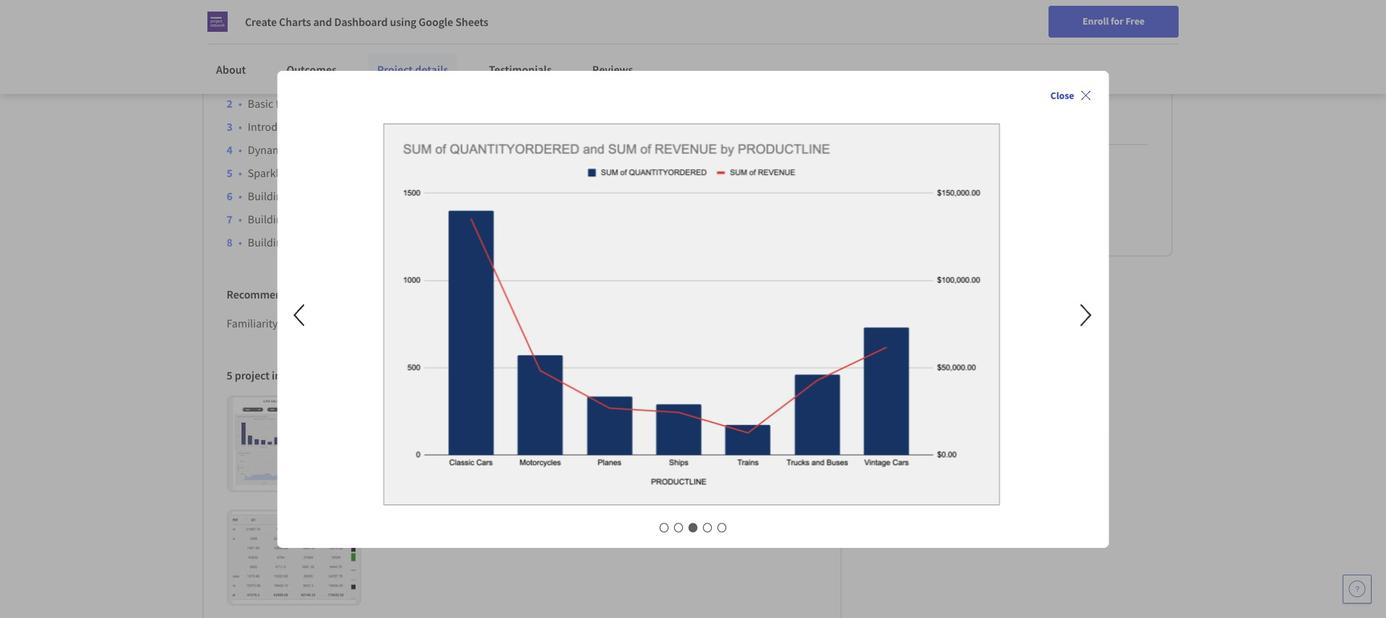 Task type: locate. For each thing, give the bounding box(es) containing it.
1 vertical spatial in
[[321, 96, 330, 111]]

basic
[[248, 96, 274, 111], [315, 119, 340, 134], [382, 189, 407, 203]]

introduction
[[248, 73, 309, 87]]

go to previous image image
[[284, 298, 317, 332], [294, 304, 305, 326]]

excel
[[435, 316, 459, 330]]

0 vertical spatial 2
[[935, 111, 940, 124]]

with right screen
[[403, 50, 425, 64]]

191,171
[[992, 111, 1024, 124]]

1 horizontal spatial with
[[403, 50, 425, 64]]

• for • building dashboard part 1 - basic charts
[[239, 189, 242, 203]]

dashboard up • building dashboard part 2 - advanced charts
[[291, 189, 343, 203]]

2 vertical spatial building
[[248, 235, 288, 249]]

go to previous image image down recommended experience
[[294, 304, 305, 326]]

3 building from the top
[[248, 235, 288, 249]]

network for coursera project network
[[1021, 202, 1064, 216]]

will
[[578, 50, 595, 64]]

with
[[403, 50, 425, 64], [280, 316, 302, 330]]

building
[[248, 189, 288, 203], [248, 212, 288, 226], [248, 235, 288, 249]]

part for 3
[[346, 235, 365, 249]]

• building dashboard part 3 - slicers
[[239, 235, 413, 249]]

2 vertical spatial part
[[346, 235, 365, 249]]

1 horizontal spatial a
[[337, 50, 343, 64]]

instructor for instructor
[[890, 23, 951, 41]]

project
[[377, 62, 413, 77], [975, 95, 1005, 108], [984, 202, 1019, 216]]

basic right '1'
[[382, 189, 407, 203]]

through
[[643, 50, 681, 64]]

not
[[527, 316, 543, 330]]

but
[[508, 316, 525, 330]]

2 vertical spatial basic
[[382, 189, 407, 203]]

click to expand item image
[[232, 398, 356, 490], [385, 398, 508, 490], [537, 398, 660, 490], [689, 398, 812, 490], [232, 512, 356, 604]]

1 instructor from the top
[[890, 23, 951, 41]]

• inside 'coursera project network 2 courses • 191,171 learners'
[[981, 110, 986, 126]]

1 building from the top
[[248, 189, 288, 203]]

1 vertical spatial -
[[376, 212, 379, 226]]

basic up introducing on the top of the page
[[248, 96, 274, 111]]

2 building from the top
[[248, 212, 288, 226]]

and
[[313, 14, 332, 29]]

1 vertical spatial part
[[346, 212, 365, 226]]

ratings for instructor ratings
[[933, 45, 963, 58]]

1 vertical spatial basic
[[315, 119, 340, 134]]

coursera project network image
[[208, 12, 228, 32]]

0 horizontal spatial ratings
[[933, 45, 963, 58]]

part down "• building dashboard part 1 - basic charts"
[[346, 212, 365, 226]]

sheets down project details
[[369, 96, 402, 111]]

66
[[1025, 45, 1035, 59]]

project details link
[[369, 54, 457, 85]]

0 horizontal spatial with
[[280, 316, 302, 330]]

2
[[935, 111, 940, 124], [368, 212, 373, 226]]

• sparklines
[[239, 166, 299, 180]]

network inside 'coursera project network 2 courses • 191,171 learners'
[[1007, 95, 1043, 108]]

charts
[[279, 14, 311, 29], [343, 119, 374, 134], [293, 142, 324, 157], [410, 189, 441, 203], [431, 212, 463, 226]]

charts down • basic formulas in google sheets at the left of page
[[343, 119, 374, 134]]

8
[[307, 119, 312, 134]]

0 vertical spatial instructor
[[890, 23, 951, 41]]

in
[[325, 50, 335, 64], [321, 96, 330, 111]]

slides element
[[318, 520, 1069, 535]]

2 part from the top
[[346, 212, 365, 226]]

• for • sparklines
[[239, 166, 242, 180]]

a left video
[[238, 50, 244, 64]]

2 vertical spatial project
[[984, 202, 1019, 216]]

basic right 8
[[315, 119, 340, 134]]

0 horizontal spatial 2
[[368, 212, 373, 226]]

0 vertical spatial building
[[248, 189, 288, 203]]

2 up 3
[[368, 212, 373, 226]]

3 - from the top
[[376, 235, 379, 249]]

with down recommended experience
[[280, 316, 302, 330]]

part left '1'
[[346, 189, 365, 203]]

in right plays
[[325, 50, 335, 64]]

ratings up courses
[[933, 45, 963, 58]]

0 vertical spatial with
[[403, 50, 425, 64]]

plays
[[298, 50, 323, 64]]

your
[[427, 50, 449, 64], [504, 50, 526, 64]]

1 part from the top
[[346, 189, 365, 203]]

dashboard up • building dashboard part 3 - slicers
[[291, 212, 343, 226]]

step-
[[264, 17, 295, 35]]

images
[[272, 368, 307, 382]]

english button
[[1083, 0, 1171, 47]]

0 horizontal spatial a
[[238, 50, 244, 64]]

2 your from the left
[[504, 50, 526, 64]]

- left the advanced
[[376, 212, 379, 226]]

sheets down screen
[[399, 73, 432, 87]]

1 horizontal spatial your
[[504, 50, 526, 64]]

ratings right 66
[[1037, 45, 1066, 59]]

in left video
[[227, 50, 236, 64]]

english
[[1109, 16, 1145, 31]]

google down to
[[333, 96, 367, 111]]

- right 3
[[376, 235, 379, 249]]

1 vertical spatial 2
[[368, 212, 373, 226]]

• for • building dashboard part 2 - advanced charts
[[239, 212, 242, 226]]

- right '1'
[[376, 189, 379, 203]]

in
[[227, 50, 236, 64], [339, 73, 348, 87]]

1 horizontal spatial 2
[[935, 111, 940, 124]]

1 vertical spatial building
[[248, 212, 288, 226]]

-
[[376, 189, 379, 203], [376, 212, 379, 226], [376, 235, 379, 249]]

for
[[1111, 14, 1124, 27]]

2 horizontal spatial basic
[[382, 189, 407, 203]]

in down log
[[321, 96, 330, 111]]

project inside 'coursera project network 2 courses • 191,171 learners'
[[975, 95, 1005, 108]]

log
[[319, 73, 337, 87]]

2 instructor from the top
[[890, 45, 931, 58]]

1 horizontal spatial ratings
[[1037, 45, 1066, 59]]

dashboard down • building dashboard part 2 - advanced charts
[[291, 235, 343, 249]]

a
[[238, 50, 244, 64], [337, 50, 343, 64]]

2 - from the top
[[376, 212, 379, 226]]

2 left courses
[[935, 111, 940, 124]]

familiarity
[[227, 316, 278, 330]]

dashboard
[[334, 14, 388, 29], [291, 189, 343, 203], [291, 212, 343, 226], [291, 235, 343, 249]]

instructor
[[890, 23, 951, 41], [890, 45, 931, 58]]

charts left and at the top of page
[[279, 14, 311, 29]]

0 vertical spatial basic
[[248, 96, 274, 111]]

network
[[1007, 95, 1043, 108], [1021, 202, 1064, 216]]

charts down 8
[[293, 142, 324, 157]]

area,
[[478, 50, 502, 64]]

steps:
[[713, 50, 741, 64]]

0 vertical spatial network
[[1007, 95, 1043, 108]]

google down "experience"
[[304, 316, 338, 330]]

coursera inside 'coursera project network 2 courses • 191,171 learners'
[[935, 95, 973, 108]]

coursera for coursera project network
[[938, 202, 982, 216]]

in left to
[[339, 73, 348, 87]]

your left the work
[[427, 50, 449, 64]]

3 part from the top
[[346, 235, 365, 249]]

2 vertical spatial -
[[376, 235, 379, 249]]

1 vertical spatial with
[[280, 316, 302, 330]]

ratings for 66 ratings
[[1037, 45, 1066, 59]]

reviews
[[593, 62, 634, 77]]

1 vertical spatial project
[[975, 95, 1005, 108]]

1 vertical spatial coursera
[[938, 202, 982, 216]]

building for building dashboard part 2 - advanced charts
[[248, 212, 288, 226]]

2 inside 'coursera project network 2 courses • 191,171 learners'
[[935, 111, 940, 124]]

part left 3
[[346, 235, 365, 249]]

1 - from the top
[[376, 189, 379, 203]]

learn
[[227, 17, 262, 35]]

sheets
[[456, 14, 489, 29], [399, 73, 432, 87], [369, 96, 402, 111], [341, 316, 373, 330]]

coursera
[[935, 95, 973, 108], [938, 202, 982, 216]]

0 horizontal spatial your
[[427, 50, 449, 64]]

outcomes link
[[278, 54, 346, 85]]

part
[[346, 189, 365, 203], [346, 212, 365, 226], [346, 235, 365, 249]]

part for 2
[[346, 212, 365, 226]]

1 vertical spatial network
[[1021, 202, 1064, 216]]

0 vertical spatial part
[[346, 189, 365, 203]]

your right the area,
[[504, 50, 526, 64]]

• for • introducing 8 basic charts
[[239, 119, 242, 134]]

helpful
[[472, 316, 506, 330]]

0 vertical spatial in
[[227, 50, 236, 64]]

required.
[[546, 316, 590, 330]]

None search field
[[206, 9, 553, 38]]

dashboard for 2
[[291, 212, 343, 226]]

0 vertical spatial coursera
[[935, 95, 973, 108]]

• for • dynamic charts
[[239, 142, 242, 157]]

1 vertical spatial instructor
[[890, 45, 931, 58]]

0 horizontal spatial basic
[[248, 96, 274, 111]]

free
[[1126, 14, 1145, 27]]

• building dashboard part 2 - advanced charts
[[239, 212, 463, 226]]

slicers
[[382, 235, 413, 249]]

walk
[[597, 50, 620, 64]]

•
[[239, 73, 242, 87], [239, 96, 242, 111], [981, 110, 986, 126], [239, 119, 242, 134], [239, 142, 242, 157], [239, 166, 242, 180], [239, 189, 242, 203], [239, 212, 242, 226], [239, 235, 242, 249]]

create charts and dashboard using google sheets
[[245, 14, 489, 29]]

project details
[[377, 62, 449, 77]]

1 vertical spatial in
[[339, 73, 348, 87]]

0 vertical spatial -
[[376, 189, 379, 203]]

close dialog
[[277, 70, 1387, 548]]

- for 1
[[376, 189, 379, 203]]

dashboard for 1
[[291, 189, 343, 203]]

part for 1
[[346, 189, 365, 203]]

create
[[245, 14, 277, 29]]

a left the split-
[[337, 50, 343, 64]]

1 horizontal spatial basic
[[315, 119, 340, 134]]

google
[[419, 14, 453, 29], [363, 73, 397, 87], [333, 96, 367, 111], [304, 316, 338, 330]]

sparklines
[[248, 166, 299, 180]]



Task type: vqa. For each thing, say whether or not it's contained in the screenshot.
U.S. to the middle
no



Task type: describe. For each thing, give the bounding box(es) containing it.
split-
[[345, 50, 369, 64]]

using
[[390, 14, 417, 29]]

• for • building dashboard part 3 - slicers
[[239, 235, 242, 249]]

enroll for free
[[1083, 14, 1145, 27]]

about
[[216, 62, 246, 77]]

step
[[315, 17, 341, 35]]

about link
[[208, 54, 255, 85]]

screen
[[369, 50, 401, 64]]

project for coursera project network 2 courses • 191,171 learners
[[975, 95, 1005, 108]]

1 your from the left
[[427, 50, 449, 64]]

0 vertical spatial in
[[325, 50, 335, 64]]

work
[[451, 50, 476, 64]]

instructor ratings
[[890, 45, 963, 58]]

to
[[351, 73, 361, 87]]

instructor for instructor ratings
[[890, 45, 931, 58]]

0 vertical spatial project
[[377, 62, 413, 77]]

advanced
[[382, 212, 429, 226]]

sheets left or at the left of page
[[341, 316, 373, 330]]

coursera project network 2 courses • 191,171 learners
[[935, 95, 1061, 126]]

that
[[276, 50, 295, 64]]

project for coursera project network
[[984, 202, 1019, 216]]

enroll
[[1083, 14, 1109, 27]]

• building dashboard part 1 - basic charts
[[239, 189, 441, 203]]

building for building dashboard part 3 - slicers
[[248, 235, 288, 249]]

details
[[415, 62, 449, 77]]

sheets up the work
[[456, 14, 489, 29]]

familiarity with google sheets or microsoft excel is helpful but not required.
[[227, 316, 590, 330]]

1
[[368, 189, 373, 203]]

close button
[[1045, 82, 1098, 108]]

• introducing 8 basic charts
[[239, 119, 374, 134]]

outcomes
[[287, 62, 337, 77]]

network for coursera project network 2 courses • 191,171 learners
[[1007, 95, 1043, 108]]

courses
[[942, 111, 976, 124]]

testimonials
[[489, 62, 552, 77]]

- for 2
[[376, 212, 379, 226]]

experience
[[303, 287, 356, 301]]

you
[[622, 50, 640, 64]]

recommended experience
[[227, 287, 356, 301]]

learners
[[1026, 111, 1061, 124]]

learn step-by-step
[[227, 17, 341, 35]]

coursera for coursera project network 2 courses • 191,171 learners
[[935, 95, 973, 108]]

google down screen
[[363, 73, 397, 87]]

by-
[[295, 17, 315, 35]]

close
[[1051, 89, 1075, 102]]

is
[[462, 316, 469, 330]]

project
[[235, 368, 270, 382]]

in a video that plays in a split-screen with your work area, your instructor will walk you through these steps:
[[227, 50, 741, 64]]

2 a from the left
[[337, 50, 343, 64]]

3
[[368, 235, 373, 249]]

these
[[684, 50, 710, 64]]

instructor
[[529, 50, 576, 64]]

reviews link
[[584, 54, 642, 85]]

66 ratings
[[1025, 45, 1066, 59]]

or
[[375, 316, 386, 330]]

5 project images
[[227, 368, 307, 382]]

1 a from the left
[[238, 50, 244, 64]]

enroll for free button
[[1049, 6, 1179, 38]]

0 horizontal spatial in
[[227, 50, 236, 64]]

+
[[311, 73, 317, 87]]

5
[[227, 368, 233, 382]]

shopping cart: 1 item image
[[1049, 11, 1076, 34]]

building for building dashboard part 1 - basic charts
[[248, 189, 288, 203]]

charts right the advanced
[[431, 212, 463, 226]]

• introduction + log in to google sheets
[[239, 73, 432, 87]]

dashboard for 3
[[291, 235, 343, 249]]

go to previous image image right familiarity on the bottom of page
[[284, 298, 317, 332]]

coursera project network link
[[938, 200, 1064, 218]]

dynamic
[[248, 142, 290, 157]]

• for • introduction + log in to google sheets
[[239, 73, 242, 87]]

go to next image image
[[1070, 298, 1103, 332]]

- for 3
[[376, 235, 379, 249]]

coursera project network
[[938, 202, 1064, 216]]

recommended
[[227, 287, 301, 301]]

• dynamic charts
[[239, 142, 324, 157]]

dashboard up the split-
[[334, 14, 388, 29]]

microsoft
[[388, 316, 433, 330]]

video
[[247, 50, 273, 64]]

charts up the advanced
[[410, 189, 441, 203]]

1 horizontal spatial in
[[339, 73, 348, 87]]

introducing
[[248, 119, 304, 134]]

google right using
[[419, 14, 453, 29]]

formulas
[[276, 96, 319, 111]]

• for • basic formulas in google sheets
[[239, 96, 242, 111]]

help center image
[[1349, 581, 1367, 598]]

testimonials link
[[480, 54, 561, 85]]

• basic formulas in google sheets
[[239, 96, 402, 111]]



